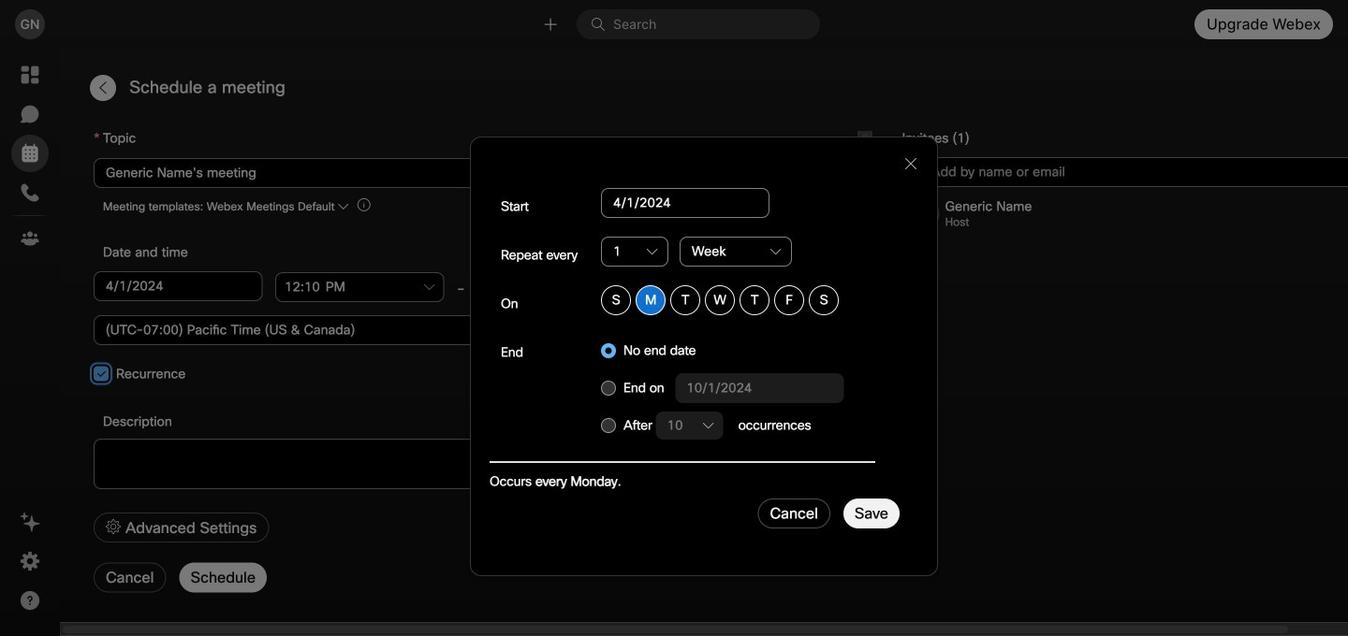 Task type: vqa. For each thing, say whether or not it's contained in the screenshot.
5th List Item from the top of the page
no



Task type: locate. For each thing, give the bounding box(es) containing it.
navigation
[[0, 49, 60, 637]]



Task type: describe. For each thing, give the bounding box(es) containing it.
webex tab list
[[11, 56, 49, 258]]



